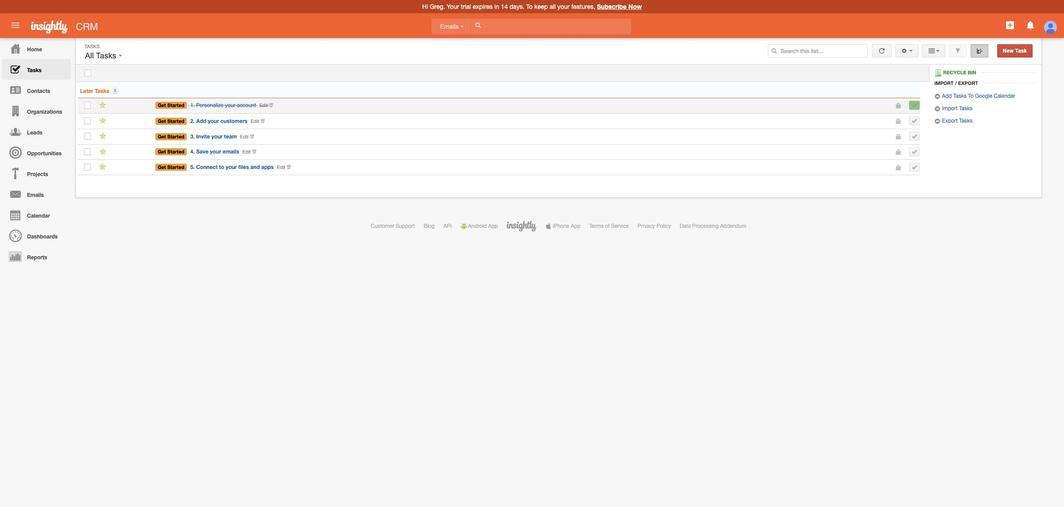 Task type: locate. For each thing, give the bounding box(es) containing it.
greg.
[[430, 3, 445, 10]]

emails link down the your
[[431, 19, 470, 34]]

4. save your emails link
[[189, 148, 242, 156]]

edit inside 1. personalize your account edit
[[259, 103, 268, 108]]

started
[[167, 102, 184, 108], [167, 118, 184, 124], [167, 134, 184, 139], [167, 149, 184, 155], [167, 164, 184, 170]]

circle arrow right image up import tasks link
[[935, 93, 941, 100]]

1 mark this task as complete image from the top
[[912, 149, 918, 155]]

tasks left "5"
[[95, 88, 109, 94]]

circle arrow right image inside import tasks link
[[935, 106, 941, 112]]

mark this task as complete image for 4. save your emails
[[912, 149, 918, 155]]

1 horizontal spatial to
[[968, 93, 974, 99]]

customer support
[[371, 223, 415, 229]]

1 vertical spatial delete task image
[[261, 119, 265, 123]]

your left the team
[[211, 133, 223, 140]]

0 vertical spatial delete task image
[[250, 134, 254, 138]]

all
[[85, 51, 94, 60]]

edit for 2. add your customers
[[251, 119, 259, 124]]

private task image
[[895, 134, 902, 140], [895, 149, 902, 155]]

None text field
[[470, 19, 631, 34]]

tasks down add tasks to google calendar link
[[959, 105, 973, 112]]

recycle
[[943, 70, 967, 75]]

new task link
[[997, 44, 1033, 58]]

edit inside 4. save your emails edit
[[242, 149, 251, 155]]

0 vertical spatial add
[[942, 93, 952, 99]]

search image
[[771, 48, 777, 54]]

1 vertical spatial import
[[942, 105, 958, 112]]

import up export tasks link
[[942, 105, 958, 112]]

delete task image right account
[[269, 103, 273, 107]]

calendar right google
[[994, 93, 1015, 99]]

tasks right "all" at top
[[96, 51, 116, 60]]

edit inside 3. invite your team edit
[[240, 134, 249, 139]]

5. connect to your files and apps edit
[[190, 164, 285, 171]]

2 get started from the top
[[158, 118, 184, 124]]

import for import tasks
[[942, 105, 958, 112]]

started for 5.
[[167, 164, 184, 170]]

started left 5.
[[167, 164, 184, 170]]

dashboards
[[27, 233, 58, 240]]

your
[[557, 3, 570, 10], [225, 102, 235, 109], [208, 118, 219, 124], [211, 133, 223, 140], [210, 148, 221, 155], [226, 164, 237, 171]]

delete task image right apps
[[287, 165, 291, 169]]

service
[[611, 223, 629, 229]]

app for iphone app
[[571, 223, 581, 229]]

2 vertical spatial private task image
[[895, 165, 902, 171]]

delete task image for 3. invite your team
[[250, 134, 254, 138]]

api
[[444, 223, 452, 229]]

mark this task as complete image for 3. invite your team
[[912, 133, 918, 139]]

addendum
[[720, 223, 746, 229]]

cog image
[[901, 48, 908, 54]]

get started left "1."
[[158, 102, 184, 108]]

1 vertical spatial emails
[[27, 192, 44, 198]]

edit up the files
[[242, 149, 251, 155]]

0 vertical spatial to
[[526, 3, 533, 10]]

0 horizontal spatial emails link
[[2, 184, 71, 205]]

to left google
[[968, 93, 974, 99]]

edit down account
[[251, 119, 259, 124]]

edit link right account
[[259, 103, 268, 108]]

started left "1."
[[167, 102, 184, 108]]

get for 2.
[[158, 118, 166, 124]]

0 horizontal spatial app
[[488, 223, 498, 229]]

2 app from the left
[[571, 223, 581, 229]]

edit
[[259, 103, 268, 108], [251, 119, 259, 124], [240, 134, 249, 139], [242, 149, 251, 155], [277, 165, 285, 170]]

export down "bin"
[[958, 80, 978, 86]]

contacts link
[[2, 80, 71, 100]]

import tasks
[[941, 105, 973, 112]]

0 horizontal spatial calendar
[[27, 212, 50, 219]]

blog
[[424, 223, 435, 229]]

get started left 3.
[[158, 134, 184, 139]]

private task image for 5. connect to your files and apps
[[895, 165, 902, 171]]

delete task image right customers
[[261, 119, 265, 123]]

hi
[[422, 3, 428, 10]]

None checkbox
[[84, 102, 91, 109], [84, 133, 91, 140], [84, 164, 91, 171], [84, 102, 91, 109], [84, 133, 91, 140], [84, 164, 91, 171]]

3 get from the top
[[158, 134, 166, 139]]

1 vertical spatial calendar
[[27, 212, 50, 219]]

2 private task image from the top
[[895, 149, 902, 155]]

add up import tasks link
[[942, 93, 952, 99]]

edit inside 2. add your customers edit
[[251, 119, 259, 124]]

1 vertical spatial private task image
[[895, 118, 902, 125]]

organizations link
[[2, 100, 71, 121]]

terms of service link
[[589, 223, 629, 229]]

edit link up the files
[[242, 149, 251, 155]]

mark this task as complete image
[[912, 149, 918, 155], [912, 164, 918, 170]]

later
[[80, 88, 93, 94]]

1 vertical spatial private task image
[[895, 149, 902, 155]]

1 mark this task as complete image from the top
[[912, 118, 918, 124]]

iphone app link
[[545, 223, 581, 229]]

export right circle arrow left image
[[942, 118, 958, 124]]

your right save
[[210, 148, 221, 155]]

get for 3.
[[158, 134, 166, 139]]

following image
[[99, 101, 107, 109], [99, 132, 107, 140], [99, 147, 107, 156], [99, 163, 107, 171]]

1 vertical spatial add
[[196, 118, 206, 124]]

1 horizontal spatial calendar
[[994, 93, 1015, 99]]

3 following image from the top
[[99, 147, 107, 156]]

1 vertical spatial delete task image
[[252, 149, 256, 154]]

1 circle arrow right image from the top
[[935, 93, 941, 100]]

1 get from the top
[[158, 102, 166, 108]]

2 mark this task as complete image from the top
[[912, 164, 918, 170]]

tasks for import tasks
[[959, 105, 973, 112]]

import left /
[[935, 80, 954, 86]]

edit link
[[259, 103, 268, 108], [251, 119, 259, 124], [240, 134, 249, 139], [242, 149, 251, 155], [277, 165, 285, 170]]

None checkbox
[[85, 70, 91, 77], [84, 117, 91, 124], [84, 148, 91, 155], [85, 70, 91, 77], [84, 117, 91, 124], [84, 148, 91, 155]]

Search this list... text field
[[768, 44, 868, 58]]

subscribe
[[597, 3, 627, 10]]

get started for 2.
[[158, 118, 184, 124]]

tasks inside add tasks to google calendar link
[[953, 93, 967, 99]]

get left "1."
[[158, 102, 166, 108]]

1 vertical spatial circle arrow right image
[[935, 106, 941, 112]]

edit link for 5. connect to your files and apps
[[277, 165, 285, 170]]

your for emails
[[210, 148, 221, 155]]

delete task image
[[269, 103, 273, 107], [261, 119, 265, 123]]

tasks up contacts link
[[27, 67, 41, 73]]

calendar link
[[2, 205, 71, 225]]

delete task image
[[250, 134, 254, 138], [252, 149, 256, 154], [287, 165, 291, 169]]

circle arrow right image inside add tasks to google calendar link
[[935, 93, 941, 100]]

4.
[[190, 148, 195, 155]]

edit link for 2. add your customers
[[251, 119, 259, 124]]

started for 4.
[[167, 149, 184, 155]]

1 following image from the top
[[99, 101, 107, 109]]

your for team
[[211, 133, 223, 140]]

tasks inside the all tasks button
[[96, 51, 116, 60]]

1 private task image from the top
[[895, 134, 902, 140]]

5 started from the top
[[167, 164, 184, 170]]

4 started from the top
[[167, 149, 184, 155]]

get started for 3.
[[158, 134, 184, 139]]

1 vertical spatial emails link
[[2, 184, 71, 205]]

get started
[[158, 102, 184, 108], [158, 118, 184, 124], [158, 134, 184, 139], [158, 149, 184, 155], [158, 164, 184, 170]]

tasks inside tasks link
[[27, 67, 41, 73]]

2 vertical spatial delete task image
[[287, 165, 291, 169]]

to left keep
[[526, 3, 533, 10]]

edit right account
[[259, 103, 268, 108]]

calendar
[[994, 93, 1015, 99], [27, 212, 50, 219]]

delete task image up and
[[252, 149, 256, 154]]

tasks up import tasks
[[953, 93, 967, 99]]

tasks down import tasks
[[959, 118, 973, 124]]

0 horizontal spatial export
[[942, 118, 958, 124]]

2 get from the top
[[158, 118, 166, 124]]

calendar up dashboards link
[[27, 212, 50, 219]]

delete task image right the team
[[250, 134, 254, 138]]

add right 2. at the left of the page
[[196, 118, 206, 124]]

3 started from the top
[[167, 134, 184, 139]]

app right android
[[488, 223, 498, 229]]

0 vertical spatial mark this task as complete image
[[912, 118, 918, 124]]

app right iphone
[[571, 223, 581, 229]]

your right all
[[557, 3, 570, 10]]

edit link right the team
[[240, 134, 249, 139]]

0 vertical spatial export
[[958, 80, 978, 86]]

privacy
[[638, 223, 655, 229]]

days.
[[510, 3, 525, 10]]

files
[[238, 164, 249, 171]]

get started left 4.
[[158, 149, 184, 155]]

edit right apps
[[277, 165, 285, 170]]

started left 4.
[[167, 149, 184, 155]]

import for import / export
[[935, 80, 954, 86]]

0 vertical spatial circle arrow right image
[[935, 93, 941, 100]]

started left 2. at the left of the page
[[167, 118, 184, 124]]

edit for 1. personalize your account
[[259, 103, 268, 108]]

4 following image from the top
[[99, 163, 107, 171]]

edit right the team
[[240, 134, 249, 139]]

support
[[396, 223, 415, 229]]

1 private task image from the top
[[895, 103, 902, 109]]

1 started from the top
[[167, 102, 184, 108]]

1 vertical spatial mark this task as complete image
[[912, 164, 918, 170]]

1 horizontal spatial emails
[[440, 23, 461, 30]]

following image for 3.
[[99, 132, 107, 140]]

2 started from the top
[[167, 118, 184, 124]]

show list view filters image
[[955, 48, 961, 54]]

5 get started from the top
[[158, 164, 184, 170]]

0 vertical spatial private task image
[[895, 103, 902, 109]]

3 private task image from the top
[[895, 165, 902, 171]]

edit link for 3. invite your team
[[240, 134, 249, 139]]

circle arrow left image
[[935, 118, 941, 124]]

0 vertical spatial delete task image
[[269, 103, 273, 107]]

5 get from the top
[[158, 164, 166, 170]]

private task image
[[895, 103, 902, 109], [895, 118, 902, 125], [895, 165, 902, 171]]

2 following image from the top
[[99, 132, 107, 140]]

mark this task as complete image
[[912, 118, 918, 124], [912, 133, 918, 139]]

1 app from the left
[[488, 223, 498, 229]]

get started left 2. at the left of the page
[[158, 118, 184, 124]]

navigation containing home
[[0, 38, 71, 267]]

1 horizontal spatial app
[[571, 223, 581, 229]]

0 vertical spatial calendar
[[994, 93, 1015, 99]]

now
[[629, 3, 642, 10]]

your up 3. invite your team link
[[208, 118, 219, 124]]

tasks inside export tasks link
[[959, 118, 973, 124]]

leads
[[27, 129, 42, 136]]

edit link down account
[[251, 119, 259, 124]]

add
[[942, 93, 952, 99], [196, 118, 206, 124]]

1 vertical spatial mark this task as complete image
[[912, 133, 918, 139]]

iphone app
[[553, 223, 581, 229]]

mark this task as complete image for 5. connect to your files and apps
[[912, 164, 918, 170]]

1 horizontal spatial emails link
[[431, 19, 470, 34]]

export
[[958, 80, 978, 86], [942, 118, 958, 124]]

1 horizontal spatial delete task image
[[269, 103, 273, 107]]

add tasks to google calendar
[[941, 93, 1015, 99]]

2 circle arrow right image from the top
[[935, 106, 941, 112]]

0 horizontal spatial add
[[196, 118, 206, 124]]

delete task image for 1. personalize your account
[[269, 103, 273, 107]]

your up customers
[[225, 102, 235, 109]]

started left 3.
[[167, 134, 184, 139]]

get left 3.
[[158, 134, 166, 139]]

tasks inside import tasks link
[[959, 105, 973, 112]]

4 get started from the top
[[158, 149, 184, 155]]

policy
[[657, 223, 671, 229]]

new
[[1003, 48, 1014, 54]]

circle arrow right image up circle arrow left image
[[935, 106, 941, 112]]

opportunities link
[[2, 142, 71, 163]]

import tasks link
[[935, 105, 973, 112]]

get
[[158, 102, 166, 108], [158, 118, 166, 124], [158, 134, 166, 139], [158, 149, 166, 155], [158, 164, 166, 170]]

1 get started from the top
[[158, 102, 184, 108]]

to
[[526, 3, 533, 10], [968, 93, 974, 99]]

emails link down projects
[[2, 184, 71, 205]]

expires
[[473, 3, 493, 10]]

of
[[605, 223, 610, 229]]

0 vertical spatial import
[[935, 80, 954, 86]]

0 horizontal spatial delete task image
[[261, 119, 265, 123]]

0 horizontal spatial to
[[526, 3, 533, 10]]

0 vertical spatial mark this task as complete image
[[912, 149, 918, 155]]

get left 2. at the left of the page
[[158, 118, 166, 124]]

projects
[[27, 171, 48, 178]]

hi greg. your trial expires in 14 days. to keep all your features, subscribe now
[[422, 3, 642, 10]]

private task image for 2. add your customers
[[895, 118, 902, 125]]

projects link
[[2, 163, 71, 184]]

reports link
[[2, 246, 71, 267]]

1 vertical spatial export
[[942, 118, 958, 124]]

all
[[550, 3, 556, 10]]

tasks up "all" at top
[[85, 44, 100, 49]]

delete task image for 2. add your customers
[[261, 119, 265, 123]]

navigation
[[0, 38, 71, 267]]

emails down the your
[[440, 23, 461, 30]]

0 vertical spatial private task image
[[895, 134, 902, 140]]

circle arrow right image
[[935, 93, 941, 100], [935, 106, 941, 112]]

get started left 5.
[[158, 164, 184, 170]]

emails up calendar link
[[27, 192, 44, 198]]

get left 5.
[[158, 164, 166, 170]]

edit link right apps
[[277, 165, 285, 170]]

your
[[447, 3, 459, 10]]

2 private task image from the top
[[895, 118, 902, 125]]

3 get started from the top
[[158, 134, 184, 139]]

0 vertical spatial emails
[[440, 23, 461, 30]]

4 get from the top
[[158, 149, 166, 155]]

2 mark this task as complete image from the top
[[912, 133, 918, 139]]

5.
[[190, 164, 195, 171]]

dashboards link
[[2, 225, 71, 246]]

emails link
[[431, 19, 470, 34], [2, 184, 71, 205]]

and
[[250, 164, 260, 171]]

customers
[[221, 118, 247, 124]]

get left 4.
[[158, 149, 166, 155]]



Task type: describe. For each thing, give the bounding box(es) containing it.
2.
[[190, 118, 195, 124]]

organizations
[[27, 108, 62, 115]]

personalize
[[196, 102, 224, 109]]

features,
[[571, 3, 595, 10]]

processing
[[692, 223, 719, 229]]

new task
[[1003, 48, 1027, 54]]

tasks link
[[2, 59, 71, 80]]

0 horizontal spatial emails
[[27, 192, 44, 198]]

leads link
[[2, 121, 71, 142]]

1 horizontal spatial export
[[958, 80, 978, 86]]

home link
[[2, 38, 71, 59]]

contacts
[[27, 88, 50, 94]]

1 horizontal spatial add
[[942, 93, 952, 99]]

blog link
[[424, 223, 435, 229]]

following image for 1.
[[99, 101, 107, 109]]

show sidebar image
[[976, 48, 983, 54]]

get started for 5.
[[158, 164, 184, 170]]

in
[[494, 3, 499, 10]]

edit link for 1. personalize your account
[[259, 103, 268, 108]]

get for 1.
[[158, 102, 166, 108]]

save
[[196, 148, 209, 155]]

team
[[224, 133, 237, 140]]

started for 1.
[[167, 102, 184, 108]]

customer support link
[[371, 223, 415, 229]]

started for 3.
[[167, 134, 184, 139]]

1. personalize your account edit
[[190, 102, 268, 109]]

edit link for 4. save your emails
[[242, 149, 251, 155]]

1.
[[190, 102, 195, 109]]

started for 2.
[[167, 118, 184, 124]]

privacy policy link
[[638, 223, 671, 229]]

edit for 4. save your emails
[[242, 149, 251, 155]]

tasks for all tasks
[[96, 51, 116, 60]]

reports
[[27, 254, 47, 261]]

your for account
[[225, 102, 235, 109]]

get started for 1.
[[158, 102, 184, 108]]

white image
[[475, 22, 481, 28]]

android
[[468, 223, 487, 229]]

get started for 4.
[[158, 149, 184, 155]]

get for 5.
[[158, 164, 166, 170]]

android app link
[[461, 223, 498, 229]]

trial
[[461, 3, 471, 10]]

keep
[[534, 3, 548, 10]]

data processing addendum link
[[680, 223, 746, 229]]

1. personalize your account link
[[189, 102, 258, 110]]

tasks for add tasks to google calendar
[[953, 93, 967, 99]]

all tasks
[[85, 51, 119, 60]]

4. save your emails edit
[[190, 148, 251, 155]]

5
[[114, 88, 116, 93]]

circle arrow right image for add tasks to google calendar
[[935, 93, 941, 100]]

invite
[[196, 133, 210, 140]]

your inside hi greg. your trial expires in 14 days. to keep all your features, subscribe now
[[557, 3, 570, 10]]

customer
[[371, 223, 394, 229]]

app for android app
[[488, 223, 498, 229]]

iphone
[[553, 223, 569, 229]]

1 vertical spatial to
[[968, 93, 974, 99]]

delete task image for 5. connect to your files and apps
[[287, 165, 291, 169]]

edit inside 5. connect to your files and apps edit
[[277, 165, 285, 170]]

3. invite your team edit
[[190, 133, 249, 140]]

all tasks button
[[83, 49, 124, 62]]

later tasks
[[80, 88, 109, 94]]

api link
[[444, 223, 452, 229]]

account
[[237, 102, 256, 109]]

to
[[219, 164, 224, 171]]

bin
[[968, 70, 976, 75]]

task
[[1015, 48, 1027, 54]]

get for 4.
[[158, 149, 166, 155]]

private task image for 1. personalize your account
[[895, 103, 902, 109]]

0 vertical spatial emails link
[[431, 19, 470, 34]]

3. invite your team link
[[189, 132, 239, 141]]

android app
[[468, 223, 498, 229]]

your right to
[[226, 164, 237, 171]]

refresh list image
[[878, 48, 886, 54]]

2. add your customers link
[[189, 117, 250, 125]]

your for customers
[[208, 118, 219, 124]]

opportunities
[[27, 150, 62, 157]]

apps
[[261, 164, 274, 171]]

recycle bin link
[[935, 70, 981, 77]]

tasks for export tasks
[[959, 118, 973, 124]]

export tasks
[[941, 118, 973, 124]]

import / export
[[935, 80, 978, 86]]

5. connect to your files and apps link
[[189, 163, 276, 171]]

14
[[501, 3, 508, 10]]

circle arrow right image for import tasks
[[935, 106, 941, 112]]

private task image for 4. save your emails
[[895, 149, 902, 155]]

subscribe now link
[[597, 3, 642, 10]]

google
[[975, 93, 993, 99]]

terms of service
[[589, 223, 629, 229]]

mark this task as incomplete image
[[912, 102, 918, 109]]

following image
[[99, 116, 107, 125]]

export tasks link
[[935, 118, 973, 124]]

calendar inside navigation
[[27, 212, 50, 219]]

privacy policy
[[638, 223, 671, 229]]

notifications image
[[1025, 20, 1036, 31]]

data processing addendum
[[680, 223, 746, 229]]

crm
[[76, 21, 98, 32]]

tasks for later tasks
[[95, 88, 109, 94]]

following image for 5.
[[99, 163, 107, 171]]

delete task image for 4. save your emails
[[252, 149, 256, 154]]

following image for 4.
[[99, 147, 107, 156]]

emails
[[223, 148, 239, 155]]

3.
[[190, 133, 195, 140]]

/
[[955, 80, 957, 86]]

connect
[[196, 164, 218, 171]]

due image
[[126, 103, 129, 108]]

terms
[[589, 223, 604, 229]]

private task image for 3. invite your team
[[895, 134, 902, 140]]

add tasks to google calendar link
[[935, 93, 1015, 100]]

to inside hi greg. your trial expires in 14 days. to keep all your features, subscribe now
[[526, 3, 533, 10]]

mark this task as complete image for 2. add your customers
[[912, 118, 918, 124]]

edit for 3. invite your team
[[240, 134, 249, 139]]

home
[[27, 46, 42, 53]]



Task type: vqa. For each thing, say whether or not it's contained in the screenshot.
the top Organization
no



